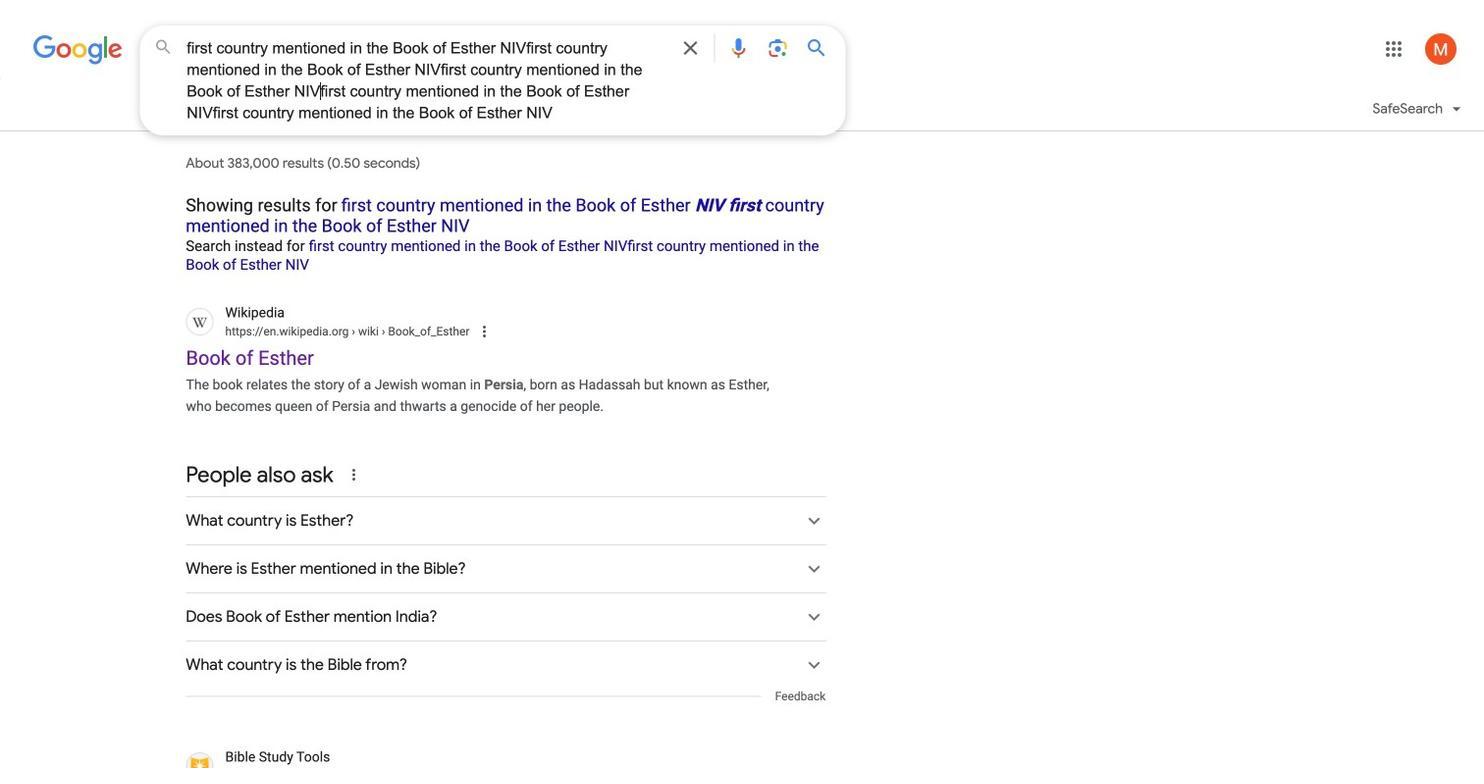 Task type: describe. For each thing, give the bounding box(es) containing it.
search by image image
[[766, 36, 790, 60]]

Search text field
[[187, 37, 667, 127]]

search by voice image
[[727, 36, 750, 60]]



Task type: locate. For each thing, give the bounding box(es) containing it.
None text field
[[349, 325, 469, 339]]

None text field
[[225, 323, 469, 341]]

heading
[[186, 189, 826, 274]]

google image
[[33, 35, 123, 65]]

navigation
[[0, 86, 1484, 142]]

None search field
[[0, 25, 846, 135]]



Task type: vqa. For each thing, say whether or not it's contained in the screenshot.

no



